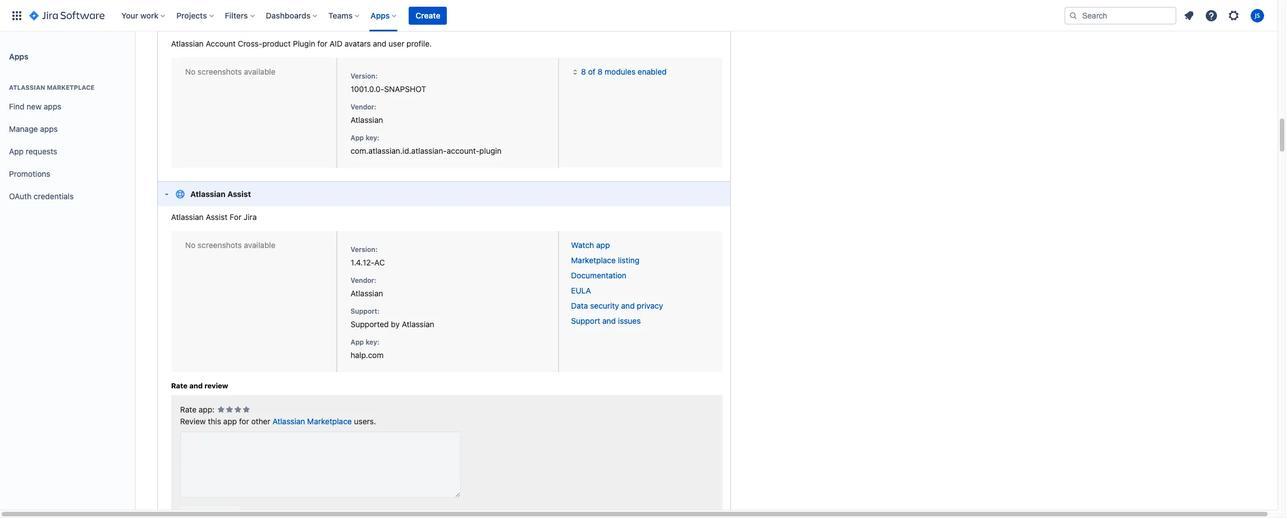 Task type: vqa. For each thing, say whether or not it's contained in the screenshot.
Announcement in the bottom of the page
no



Task type: locate. For each thing, give the bounding box(es) containing it.
0 vertical spatial marketplace
[[47, 84, 95, 91]]

aid
[[330, 39, 342, 48]]

primary element
[[7, 0, 1065, 31]]

key: inside 'app key: halp.com'
[[366, 338, 379, 347]]

com.atlassian.id.atlassian-
[[351, 146, 447, 155]]

marketplace left users.
[[307, 417, 352, 426]]

halp.com
[[351, 351, 384, 360]]

0 vertical spatial no
[[185, 67, 195, 76]]

1 vertical spatial app
[[9, 146, 24, 156]]

2 available from the top
[[244, 240, 275, 250]]

1 vertical spatial available
[[244, 240, 275, 250]]

profile.
[[407, 39, 432, 48]]

0 vertical spatial atlassian link
[[351, 115, 383, 124]]

2 key: from the top
[[366, 338, 379, 347]]

2 out of 4 stars image
[[225, 405, 234, 416]]

vendor: atlassian
[[351, 103, 383, 124], [351, 276, 383, 298]]

for left aid
[[317, 39, 328, 48]]

your work button
[[118, 6, 170, 24]]

1 horizontal spatial marketplace
[[307, 417, 352, 426]]

1 vertical spatial assist
[[206, 212, 228, 222]]

1 no screenshots available from the top
[[185, 67, 275, 76]]

app inside app key: com.atlassian.id.atlassian-account-plugin
[[351, 133, 364, 142]]

2 horizontal spatial marketplace
[[571, 256, 616, 265]]

available
[[244, 67, 275, 76], [244, 240, 275, 250]]

app down 2 out of 4 stars icon
[[223, 417, 237, 426]]

1 vendor: atlassian from the top
[[351, 103, 383, 124]]

rate up "rate app:"
[[171, 381, 188, 390]]

watch app link
[[571, 240, 610, 250]]

and up issues
[[621, 301, 635, 311]]

assist up for
[[227, 189, 251, 199]]

assist left for
[[206, 212, 228, 222]]

0 vertical spatial account
[[227, 15, 259, 25]]

2 vendor: from the top
[[351, 276, 376, 285]]

appswitcher icon image
[[10, 9, 24, 22]]

work
[[140, 10, 158, 20]]

cross-
[[238, 39, 262, 48]]

1 horizontal spatial app
[[596, 240, 610, 250]]

0 vertical spatial rate
[[171, 381, 188, 390]]

1 screenshots from the top
[[198, 67, 242, 76]]

0 vertical spatial apps
[[44, 101, 61, 111]]

1 atlassian link from the top
[[351, 115, 383, 124]]

by
[[391, 320, 400, 329]]

rate for rate and review
[[171, 381, 188, 390]]

data
[[571, 301, 588, 311]]

1 vertical spatial atlassian link
[[351, 289, 383, 298]]

for down 4 out of 4 stars image
[[239, 417, 249, 426]]

app for app key: halp.com
[[351, 338, 364, 347]]

1 vertical spatial marketplace
[[571, 256, 616, 265]]

marketplace listing link
[[571, 256, 640, 265]]

plugin right product
[[293, 39, 315, 48]]

atlassian
[[190, 15, 226, 25], [171, 39, 204, 48], [9, 84, 45, 91], [351, 115, 383, 124], [190, 189, 226, 199], [171, 212, 204, 222], [351, 289, 383, 298], [402, 320, 434, 329], [273, 417, 305, 426]]

2 no screenshots available from the top
[[185, 240, 275, 250]]

marketplace up the find new apps link
[[47, 84, 95, 91]]

promotions link
[[4, 163, 130, 185]]

apps
[[44, 101, 61, 111], [40, 124, 58, 133]]

requests
[[26, 146, 57, 156]]

app up 'marketplace listing' link
[[596, 240, 610, 250]]

marketplace inside atlassian marketplace group
[[47, 84, 95, 91]]

no screenshots available for account
[[185, 67, 275, 76]]

1 vertical spatial apps
[[9, 51, 28, 61]]

apps up "requests"
[[40, 124, 58, 133]]

1 vendor: from the top
[[351, 103, 376, 111]]

filters button
[[222, 6, 259, 24]]

0 vertical spatial key:
[[366, 133, 379, 142]]

plugin
[[479, 146, 502, 155]]

1 horizontal spatial for
[[317, 39, 328, 48]]

vendor: atlassian for 1001.0.0-
[[351, 103, 383, 124]]

atlassian marketplace group
[[4, 72, 130, 211]]

available down jira
[[244, 240, 275, 250]]

app
[[596, 240, 610, 250], [223, 417, 237, 426]]

teams button
[[325, 6, 364, 24]]

atlassian inside group
[[9, 84, 45, 91]]

key:
[[366, 133, 379, 142], [366, 338, 379, 347]]

1 vertical spatial vendor:
[[351, 276, 376, 285]]

available down cross-
[[244, 67, 275, 76]]

key: up com.atlassian.id.atlassian-
[[366, 133, 379, 142]]

1 vertical spatial account
[[206, 39, 236, 48]]

1 vertical spatial screenshots
[[198, 240, 242, 250]]

vendor: down 1001.0.0-
[[351, 103, 376, 111]]

atlassian link down 1001.0.0-
[[351, 115, 383, 124]]

vendor: atlassian for 1.4.12-
[[351, 276, 383, 298]]

plugin
[[261, 15, 285, 25], [293, 39, 315, 48]]

marketplace inside watch app marketplace listing documentation eula data security and privacy support and issues
[[571, 256, 616, 265]]

eula
[[571, 286, 591, 296]]

1 vertical spatial no screenshots available
[[185, 240, 275, 250]]

1 key: from the top
[[366, 133, 379, 142]]

find new apps
[[9, 101, 61, 111]]

0 vertical spatial available
[[244, 67, 275, 76]]

None text field
[[180, 432, 461, 498]]

app inside atlassian marketplace group
[[9, 146, 24, 156]]

0 vertical spatial vendor:
[[351, 103, 376, 111]]

find
[[9, 101, 25, 111]]

0 horizontal spatial marketplace
[[47, 84, 95, 91]]

2 screenshots from the top
[[198, 240, 242, 250]]

1 vertical spatial for
[[239, 417, 249, 426]]

no for account
[[185, 67, 195, 76]]

1 horizontal spatial plugin
[[293, 39, 315, 48]]

version:
[[351, 72, 378, 80], [351, 246, 378, 254]]

vendor: atlassian down 1001.0.0-
[[351, 103, 383, 124]]

0 vertical spatial vendor: atlassian
[[351, 103, 383, 124]]

teams
[[329, 10, 353, 20]]

banner
[[0, 0, 1278, 31]]

0 vertical spatial for
[[317, 39, 328, 48]]

app key: halp.com
[[351, 338, 384, 360]]

0 horizontal spatial app
[[223, 417, 237, 426]]

0 vertical spatial screenshots
[[198, 67, 242, 76]]

app up com.atlassian.id.atlassian-
[[351, 133, 364, 142]]

key: for com.atlassian.id.atlassian-
[[366, 133, 379, 142]]

dashboards button
[[263, 6, 322, 24]]

2 atlassian link from the top
[[351, 289, 383, 298]]

0 vertical spatial app
[[351, 133, 364, 142]]

key: inside app key: com.atlassian.id.atlassian-account-plugin
[[366, 133, 379, 142]]

1 vertical spatial no
[[185, 240, 195, 250]]

version: up 1001.0.0-
[[351, 72, 378, 80]]

1 vertical spatial key:
[[366, 338, 379, 347]]

1 vertical spatial apps
[[40, 124, 58, 133]]

account down atlassian account plugin
[[206, 39, 236, 48]]

0 vertical spatial assist
[[227, 189, 251, 199]]

0 vertical spatial app
[[596, 240, 610, 250]]

2 vertical spatial marketplace
[[307, 417, 352, 426]]

app up halp.com
[[351, 338, 364, 347]]

screenshots down cross-
[[198, 67, 242, 76]]

2 no from the top
[[185, 240, 195, 250]]

vendor:
[[351, 103, 376, 111], [351, 276, 376, 285]]

manage
[[9, 124, 38, 133]]

apps
[[371, 10, 390, 20], [9, 51, 28, 61]]

review
[[180, 417, 206, 426]]

vendor: down 1.4.12-
[[351, 276, 376, 285]]

your work
[[121, 10, 158, 20]]

version: inside version: 1.4.12-ac
[[351, 246, 378, 254]]

marketplace
[[47, 84, 95, 91], [571, 256, 616, 265], [307, 417, 352, 426]]

atlassian link up support:
[[351, 289, 383, 298]]

1 available from the top
[[244, 67, 275, 76]]

0 horizontal spatial 8
[[581, 67, 586, 76]]

Search field
[[1065, 6, 1177, 24]]

app down manage
[[9, 146, 24, 156]]

marketplace down watch app link
[[571, 256, 616, 265]]

app for app requests
[[9, 146, 24, 156]]

available for product
[[244, 67, 275, 76]]

1 no from the top
[[185, 67, 195, 76]]

8 left 'of'
[[581, 67, 586, 76]]

2 vendor: atlassian from the top
[[351, 276, 383, 298]]

account for plugin
[[227, 15, 259, 25]]

version: inside version: 1001.0.0-snapshot
[[351, 72, 378, 80]]

2 version: from the top
[[351, 246, 378, 254]]

2 vertical spatial app
[[351, 338, 364, 347]]

rate
[[171, 381, 188, 390], [180, 405, 197, 414]]

1 horizontal spatial 8
[[598, 67, 603, 76]]

no screenshots available down cross-
[[185, 67, 275, 76]]

app inside 'app key: halp.com'
[[351, 338, 364, 347]]

documentation
[[571, 271, 627, 280]]

no screenshots available down for
[[185, 240, 275, 250]]

1 horizontal spatial apps
[[371, 10, 390, 20]]

atlassian link
[[351, 115, 383, 124], [351, 289, 383, 298]]

0 vertical spatial no screenshots available
[[185, 67, 275, 76]]

jira software image
[[29, 9, 105, 22], [29, 9, 105, 22]]

manage apps
[[9, 124, 58, 133]]

0 horizontal spatial plugin
[[261, 15, 285, 25]]

other
[[251, 417, 270, 426]]

screenshots for assist
[[198, 240, 242, 250]]

1 vertical spatial version:
[[351, 246, 378, 254]]

users.
[[354, 417, 376, 426]]

account up cross-
[[227, 15, 259, 25]]

app
[[351, 133, 364, 142], [9, 146, 24, 156], [351, 338, 364, 347]]

version: up 1.4.12-
[[351, 246, 378, 254]]

account
[[227, 15, 259, 25], [206, 39, 236, 48]]

rate for rate app:
[[180, 405, 197, 414]]

no
[[185, 67, 195, 76], [185, 240, 195, 250]]

vendor: atlassian up support:
[[351, 276, 383, 298]]

your profile and settings image
[[1251, 9, 1264, 22]]

promotions
[[9, 169, 50, 178]]

8 right 'of'
[[598, 67, 603, 76]]

app:
[[199, 405, 215, 414]]

rate app:
[[180, 405, 215, 414]]

apps down appswitcher icon
[[9, 51, 28, 61]]

1 version: from the top
[[351, 72, 378, 80]]

1 vertical spatial plugin
[[293, 39, 315, 48]]

apps right new
[[44, 101, 61, 111]]

banner containing your work
[[0, 0, 1278, 31]]

1 vertical spatial vendor: atlassian
[[351, 276, 383, 298]]

screenshots down 'atlassian assist for jira'
[[198, 240, 242, 250]]

user
[[389, 39, 404, 48]]

0 vertical spatial apps
[[371, 10, 390, 20]]

1.4.12-
[[351, 258, 374, 267]]

0 horizontal spatial apps
[[9, 51, 28, 61]]

apps up user
[[371, 10, 390, 20]]

enabled
[[638, 67, 667, 76]]

1 vertical spatial rate
[[180, 405, 197, 414]]

account for cross-
[[206, 39, 236, 48]]

for
[[317, 39, 328, 48], [239, 417, 249, 426]]

listing
[[618, 256, 640, 265]]

0 vertical spatial version:
[[351, 72, 378, 80]]

version: for 1001.0.0-
[[351, 72, 378, 80]]

rate and review
[[171, 381, 228, 390]]

key: up halp.com
[[366, 338, 379, 347]]

screenshots
[[198, 67, 242, 76], [198, 240, 242, 250]]

plugin up product
[[261, 15, 285, 25]]

rate up review
[[180, 405, 197, 414]]

3 out of 4 stars image
[[234, 405, 242, 416]]

review
[[204, 381, 228, 390]]

for
[[230, 212, 242, 222]]

no screenshots available
[[185, 67, 275, 76], [185, 240, 275, 250]]



Task type: describe. For each thing, give the bounding box(es) containing it.
app key: com.atlassian.id.atlassian-account-plugin
[[351, 133, 502, 155]]

review this app for other atlassian marketplace users.
[[180, 417, 376, 426]]

modules
[[605, 67, 636, 76]]

credentials
[[34, 191, 74, 201]]

2 8 from the left
[[598, 67, 603, 76]]

version: 1.4.12-ac
[[351, 246, 385, 267]]

atlassian account cross-product plugin for aid avatars and user profile.
[[171, 39, 432, 48]]

atlassian assist
[[190, 189, 251, 199]]

atlassian assist for jira
[[171, 212, 257, 222]]

version: 1001.0.0-snapshot
[[351, 72, 426, 94]]

your
[[121, 10, 138, 20]]

vendor: for 1001.0.0-
[[351, 103, 376, 111]]

app requests
[[9, 146, 57, 156]]

search image
[[1069, 11, 1078, 20]]

1 vertical spatial app
[[223, 417, 237, 426]]

supported
[[351, 320, 389, 329]]

ac
[[374, 258, 385, 267]]

apps inside apps dropdown button
[[371, 10, 390, 20]]

support and issues link
[[571, 316, 641, 326]]

watch app marketplace listing documentation eula data security and privacy support and issues
[[571, 240, 663, 326]]

create
[[416, 10, 440, 20]]

8 of 8 modules enabled link
[[571, 67, 667, 76]]

available for jira
[[244, 240, 275, 250]]

assist for atlassian assist
[[227, 189, 251, 199]]

help image
[[1205, 9, 1218, 22]]

oauth
[[9, 191, 32, 201]]

and down security at the bottom of the page
[[602, 316, 616, 326]]

product
[[262, 39, 291, 48]]

snapshot
[[384, 84, 426, 94]]

1 out of 4 stars image
[[217, 405, 225, 416]]

sidebar navigation image
[[122, 45, 147, 67]]

and left review
[[189, 381, 203, 390]]

support:
[[351, 307, 380, 316]]

jira
[[244, 212, 257, 222]]

apps button
[[367, 6, 401, 24]]

eula link
[[571, 286, 591, 296]]

security
[[590, 301, 619, 311]]

atlassian marketplace link
[[273, 417, 352, 426]]

screenshots for account
[[198, 67, 242, 76]]

atlassian account plugin
[[190, 15, 285, 25]]

support: supported by atlassian
[[351, 307, 434, 329]]

privacy
[[637, 301, 663, 311]]

0 horizontal spatial for
[[239, 417, 249, 426]]

issues
[[618, 316, 641, 326]]

key: for halp.com
[[366, 338, 379, 347]]

version: for 1.4.12-
[[351, 246, 378, 254]]

no screenshots available for assist
[[185, 240, 275, 250]]

atlassian link for key:
[[351, 115, 383, 124]]

new
[[27, 101, 42, 111]]

oauth credentials link
[[4, 185, 130, 208]]

8 of 8 modules enabled
[[581, 67, 667, 76]]

1 8 from the left
[[581, 67, 586, 76]]

documentation link
[[571, 271, 627, 280]]

app requests link
[[4, 140, 130, 163]]

account-
[[447, 146, 479, 155]]

filters
[[225, 10, 248, 20]]

4 out of 4 stars image
[[242, 405, 250, 416]]

1001.0.0-
[[351, 84, 384, 94]]

watch
[[571, 240, 594, 250]]

find new apps link
[[4, 95, 130, 118]]

atlassian link for supported
[[351, 289, 383, 298]]

atlassian marketplace
[[9, 84, 95, 91]]

apps inside manage apps "link"
[[40, 124, 58, 133]]

data security and privacy link
[[571, 301, 663, 311]]

manage apps link
[[4, 118, 130, 140]]

projects
[[176, 10, 207, 20]]

settings image
[[1227, 9, 1241, 22]]

app inside watch app marketplace listing documentation eula data security and privacy support and issues
[[596, 240, 610, 250]]

avatars
[[345, 39, 371, 48]]

this
[[208, 417, 221, 426]]

create button
[[409, 6, 447, 24]]

dashboards
[[266, 10, 311, 20]]

support
[[571, 316, 600, 326]]

projects button
[[173, 6, 218, 24]]

notifications image
[[1182, 9, 1196, 22]]

no for assist
[[185, 240, 195, 250]]

atlassian inside support: supported by atlassian
[[402, 320, 434, 329]]

oauth credentials
[[9, 191, 74, 201]]

app for app key: com.atlassian.id.atlassian-account-plugin
[[351, 133, 364, 142]]

vendor: for 1.4.12-
[[351, 276, 376, 285]]

assist for atlassian assist for jira
[[206, 212, 228, 222]]

of
[[588, 67, 596, 76]]

and left user
[[373, 39, 386, 48]]

apps inside the find new apps link
[[44, 101, 61, 111]]

0 vertical spatial plugin
[[261, 15, 285, 25]]



